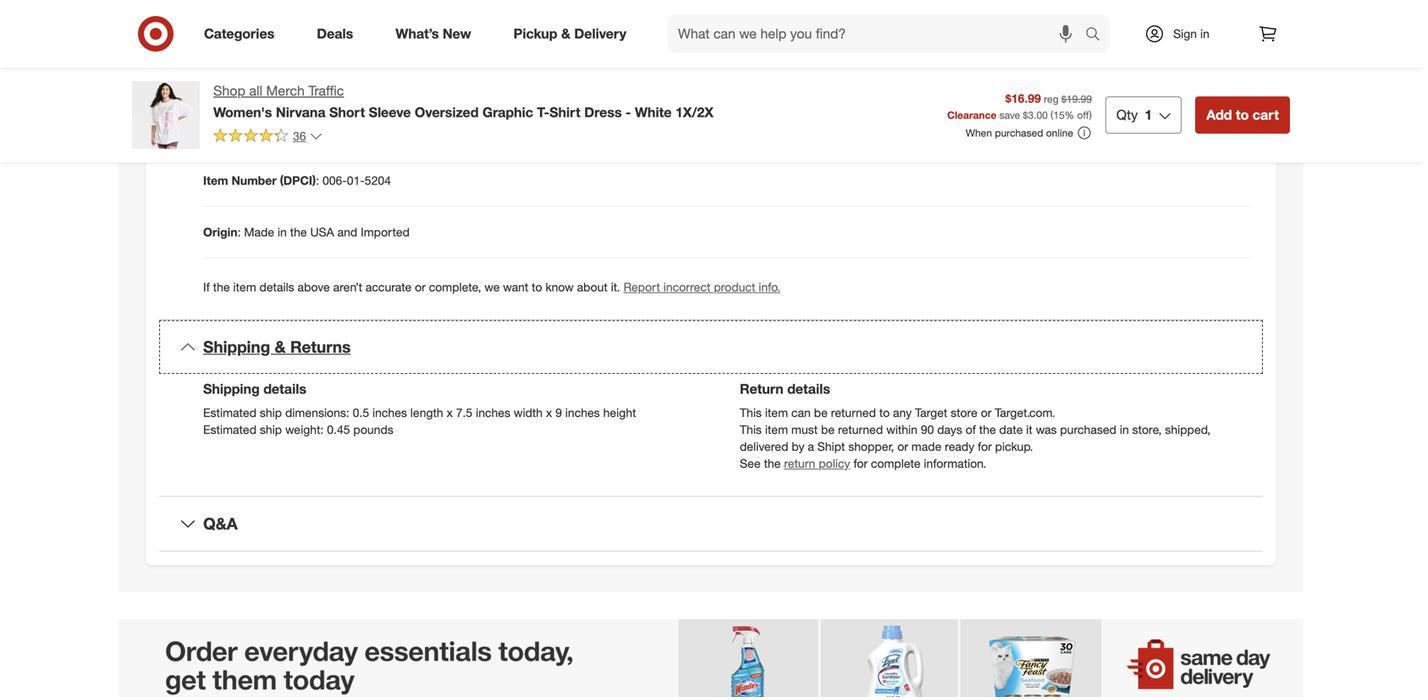 Task type: locate. For each thing, give the bounding box(es) containing it.
return
[[740, 381, 784, 398]]

details for shipping
[[264, 381, 307, 398]]

0 vertical spatial estimated
[[203, 406, 257, 421]]

height
[[603, 406, 636, 421]]

0 vertical spatial or
[[415, 280, 426, 295]]

0 vertical spatial &
[[561, 25, 571, 42]]

2 vertical spatial or
[[898, 440, 909, 455]]

policy
[[819, 457, 851, 471]]

the left usa
[[290, 225, 307, 240]]

a
[[808, 440, 814, 455]]

search button
[[1078, 15, 1119, 56]]

0 vertical spatial shipping
[[203, 337, 270, 357]]

width
[[514, 406, 543, 421]]

: for made
[[238, 225, 241, 240]]

weight:
[[285, 423, 324, 438]]

1 ship from the top
[[260, 406, 282, 421]]

upc : 196761717643
[[203, 121, 314, 136]]

item left can
[[765, 406, 788, 421]]

0 vertical spatial be
[[814, 406, 828, 421]]

the down delivered
[[764, 457, 781, 471]]

: left all
[[231, 70, 234, 85]]

purchased
[[995, 127, 1044, 139], [1061, 423, 1117, 438]]

white
[[635, 104, 672, 121]]

purchased inside return details this item can be returned to any target store or target.com. this item must be returned within 90 days of the date it was purchased in store, shipped, delivered by a shipt shopper, or made ready for pickup. see the return policy for complete information.
[[1061, 423, 1117, 438]]

item up delivered
[[765, 423, 788, 438]]

inches right 7.5
[[476, 406, 511, 421]]

0 vertical spatial this
[[740, 406, 762, 421]]

%
[[1065, 109, 1075, 121]]

cart
[[1253, 107, 1280, 123]]

shipping for shipping & returns
[[203, 337, 270, 357]]

shipping for shipping details estimated ship dimensions: 0.5 inches length x 7.5 inches width x 9 inches height estimated ship weight: 0.45 pounds
[[203, 381, 260, 398]]

0 vertical spatial and
[[233, 18, 255, 33]]

the
[[290, 225, 307, 240], [213, 280, 230, 295], [980, 423, 996, 438], [764, 457, 781, 471]]

and right usa
[[338, 225, 358, 240]]

tcin
[[203, 70, 231, 85]]

2 vertical spatial item
[[765, 423, 788, 438]]

details inside return details this item can be returned to any target store or target.com. this item must be returned within 90 days of the date it was purchased in store, shipped, delivered by a shipt shopper, or made ready for pickup. see the return policy for complete information.
[[788, 381, 831, 398]]

if
[[203, 280, 210, 295]]

report incorrect product info. button
[[624, 279, 781, 296]]

0 vertical spatial item
[[233, 280, 256, 295]]

details inside shipping details estimated ship dimensions: 0.5 inches length x 7.5 inches width x 9 inches height estimated ship weight: 0.45 pounds
[[264, 381, 307, 398]]

wash,
[[363, 18, 395, 33]]

or right the store
[[981, 406, 992, 421]]

be right can
[[814, 406, 828, 421]]

ship left dimensions:
[[260, 406, 282, 421]]

days
[[938, 423, 963, 438]]

1 horizontal spatial x
[[546, 406, 552, 421]]

in right "made"
[[278, 225, 287, 240]]

0 vertical spatial ship
[[260, 406, 282, 421]]

1 vertical spatial ship
[[260, 423, 282, 438]]

9
[[556, 406, 562, 421]]

know
[[546, 280, 574, 295]]

x
[[447, 406, 453, 421], [546, 406, 552, 421]]

1 x from the left
[[447, 406, 453, 421]]

imported
[[361, 225, 410, 240]]

x left 9 in the left bottom of the page
[[546, 406, 552, 421]]

ship left weight:
[[260, 423, 282, 438]]

1 vertical spatial or
[[981, 406, 992, 421]]

product
[[714, 280, 756, 295]]

about
[[577, 280, 608, 295]]

add
[[1207, 107, 1233, 123]]

0 vertical spatial for
[[978, 440, 992, 455]]

add to cart button
[[1196, 97, 1291, 134]]

q&a button
[[159, 497, 1264, 551]]

1 inches from the left
[[373, 406, 407, 421]]

or down within
[[898, 440, 909, 455]]

2 inches from the left
[[476, 406, 511, 421]]

incorrect
[[664, 280, 711, 295]]

delivery
[[575, 25, 627, 42]]

& inside dropdown button
[[275, 337, 286, 357]]

returned
[[831, 406, 876, 421], [838, 423, 883, 438]]

pickup & delivery
[[514, 25, 627, 42]]

it.
[[611, 280, 621, 295]]

0 horizontal spatial in
[[278, 225, 287, 240]]

details up can
[[788, 381, 831, 398]]

& left returns
[[275, 337, 286, 357]]

0 vertical spatial purchased
[[995, 127, 1044, 139]]

inches right 9 in the left bottom of the page
[[566, 406, 600, 421]]

2 horizontal spatial inches
[[566, 406, 600, 421]]

0 vertical spatial returned
[[831, 406, 876, 421]]

2 shipping from the top
[[203, 381, 260, 398]]

tcin : 88256656
[[203, 70, 291, 85]]

inches
[[373, 406, 407, 421], [476, 406, 511, 421], [566, 406, 600, 421]]

2 vertical spatial in
[[1120, 423, 1130, 438]]

in
[[1201, 26, 1210, 41], [278, 225, 287, 240], [1120, 423, 1130, 438]]

deals
[[317, 25, 353, 42]]

shipping down shipping & returns
[[203, 381, 260, 398]]

be
[[814, 406, 828, 421], [821, 423, 835, 438]]

1 horizontal spatial purchased
[[1061, 423, 1117, 438]]

shipping & returns
[[203, 337, 351, 357]]

$
[[1023, 109, 1029, 121]]

purchased down the $
[[995, 127, 1044, 139]]

deals link
[[303, 15, 375, 53]]

estimated left weight:
[[203, 423, 257, 438]]

1 horizontal spatial in
[[1120, 423, 1130, 438]]

0 vertical spatial to
[[1236, 107, 1249, 123]]

& for pickup
[[561, 25, 571, 42]]

1 vertical spatial shipping
[[203, 381, 260, 398]]

what's new
[[396, 25, 471, 42]]

inches up pounds
[[373, 406, 407, 421]]

0 horizontal spatial inches
[[373, 406, 407, 421]]

details
[[260, 280, 294, 295], [264, 381, 307, 398], [788, 381, 831, 398]]

graphic
[[483, 104, 533, 121]]

0 horizontal spatial x
[[447, 406, 453, 421]]

merch
[[266, 83, 305, 99]]

1 vertical spatial and
[[338, 225, 358, 240]]

return
[[784, 457, 816, 471]]

1 vertical spatial to
[[532, 280, 542, 295]]

: for 196761717643
[[229, 121, 232, 136]]

in left store, in the right bottom of the page
[[1120, 423, 1130, 438]]

store,
[[1133, 423, 1162, 438]]

to left any
[[880, 406, 890, 421]]

usa
[[310, 225, 334, 240]]

we
[[485, 280, 500, 295]]

1 vertical spatial this
[[740, 423, 762, 438]]

and right care
[[233, 18, 255, 33]]

ship
[[260, 406, 282, 421], [260, 423, 282, 438]]

90
[[921, 423, 934, 438]]

: left "made"
[[238, 225, 241, 240]]

traffic
[[309, 83, 344, 99]]

0 horizontal spatial for
[[854, 457, 868, 471]]

for
[[978, 440, 992, 455], [854, 457, 868, 471]]

1 vertical spatial &
[[275, 337, 286, 357]]

advertisement region
[[119, 620, 1304, 698]]

0 horizontal spatial purchased
[[995, 127, 1044, 139]]

or
[[415, 280, 426, 295], [981, 406, 992, 421], [898, 440, 909, 455]]

to right the add
[[1236, 107, 1249, 123]]

1 horizontal spatial inches
[[476, 406, 511, 421]]

shipping inside dropdown button
[[203, 337, 270, 357]]

0 horizontal spatial &
[[275, 337, 286, 357]]

for right ready
[[978, 440, 992, 455]]

q&a
[[203, 514, 238, 534]]

in inside return details this item can be returned to any target store or target.com. this item must be returned within 90 days of the date it was purchased in store, shipped, delivered by a shipt shopper, or made ready for pickup. see the return policy for complete information.
[[1120, 423, 1130, 438]]

to
[[1236, 107, 1249, 123], [532, 280, 542, 295], [880, 406, 890, 421]]

: down women's
[[229, 121, 232, 136]]

2 horizontal spatial to
[[1236, 107, 1249, 123]]

purchased right was
[[1061, 423, 1117, 438]]

nirvana
[[276, 104, 326, 121]]

the right 'if'
[[213, 280, 230, 295]]

1 shipping from the top
[[203, 337, 270, 357]]

2 horizontal spatial or
[[981, 406, 992, 421]]

must
[[792, 423, 818, 438]]

& right pickup
[[561, 25, 571, 42]]

estimated down shipping & returns
[[203, 406, 257, 421]]

or right accurate on the left of page
[[415, 280, 426, 295]]

made
[[912, 440, 942, 455]]

search
[[1078, 27, 1119, 44]]

to right want
[[532, 280, 542, 295]]

1 horizontal spatial or
[[898, 440, 909, 455]]

categories
[[204, 25, 275, 42]]

details for return
[[788, 381, 831, 398]]

1 horizontal spatial &
[[561, 25, 571, 42]]

36 link
[[213, 128, 323, 147]]

0 vertical spatial in
[[1201, 26, 1210, 41]]

this down return
[[740, 406, 762, 421]]

item
[[203, 173, 228, 188]]

clearance
[[948, 109, 997, 121]]

2 estimated from the top
[[203, 423, 257, 438]]

shirt
[[550, 104, 581, 121]]

shipping inside shipping details estimated ship dimensions: 0.5 inches length x 7.5 inches width x 9 inches height estimated ship weight: 0.45 pounds
[[203, 381, 260, 398]]

7.5
[[456, 406, 473, 421]]

1 vertical spatial be
[[821, 423, 835, 438]]

what's new link
[[381, 15, 493, 53]]

the right the of
[[980, 423, 996, 438]]

1 vertical spatial in
[[278, 225, 287, 240]]

in inside "link"
[[1201, 26, 1210, 41]]

for down the shopper,
[[854, 457, 868, 471]]

2 ship from the top
[[260, 423, 282, 438]]

add to cart
[[1207, 107, 1280, 123]]

1 this from the top
[[740, 406, 762, 421]]

be up shipt
[[821, 423, 835, 438]]

1 horizontal spatial to
[[880, 406, 890, 421]]

1 vertical spatial purchased
[[1061, 423, 1117, 438]]

0.45
[[327, 423, 350, 438]]

item right 'if'
[[233, 280, 256, 295]]

shipping down 'if'
[[203, 337, 270, 357]]

x left 7.5
[[447, 406, 453, 421]]

and
[[233, 18, 255, 33], [338, 225, 358, 240]]

item
[[233, 280, 256, 295], [765, 406, 788, 421], [765, 423, 788, 438]]

delivered
[[740, 440, 789, 455]]

1 vertical spatial estimated
[[203, 423, 257, 438]]

in right 'sign'
[[1201, 26, 1210, 41]]

this up delivered
[[740, 423, 762, 438]]

oversized
[[415, 104, 479, 121]]

2 horizontal spatial in
[[1201, 26, 1210, 41]]

details up dimensions:
[[264, 381, 307, 398]]

2 vertical spatial to
[[880, 406, 890, 421]]



Task type: vqa. For each thing, say whether or not it's contained in the screenshot.
Activity Link
no



Task type: describe. For each thing, give the bounding box(es) containing it.
(dpci)
[[280, 173, 316, 188]]

all
[[249, 83, 263, 99]]

0.5
[[353, 406, 369, 421]]

1x/2x
[[676, 104, 714, 121]]

shop all merch traffic women's nirvana short sleeve oversized graphic t-shirt dress - white 1x/2x
[[213, 83, 714, 121]]

& for shipping
[[275, 337, 286, 357]]

complete
[[871, 457, 921, 471]]

complete,
[[429, 280, 481, 295]]

5204
[[365, 173, 391, 188]]

reg
[[1044, 93, 1059, 106]]

2 this from the top
[[740, 423, 762, 438]]

item number (dpci) : 006-01-5204
[[203, 173, 391, 188]]

target
[[915, 406, 948, 421]]

to inside button
[[1236, 107, 1249, 123]]

$16.99 reg $19.99 clearance save $ 3.00 ( 15 % off )
[[948, 91, 1092, 121]]

sleeve
[[369, 104, 411, 121]]

image of women's nirvana short sleeve oversized graphic t-shirt dress - white 1x/2x image
[[132, 81, 200, 149]]

sign
[[1174, 26, 1198, 41]]

report
[[624, 280, 660, 295]]

what's
[[396, 25, 439, 42]]

pickup.
[[996, 440, 1034, 455]]

new
[[443, 25, 471, 42]]

made
[[244, 225, 274, 240]]

36
[[293, 129, 306, 143]]

3 inches from the left
[[566, 406, 600, 421]]

upc
[[203, 121, 229, 136]]

1 estimated from the top
[[203, 406, 257, 421]]

length
[[411, 406, 444, 421]]

care and cleaning: machine wash, tumble dry
[[203, 18, 458, 33]]

see
[[740, 457, 761, 471]]

of
[[966, 423, 976, 438]]

1 horizontal spatial for
[[978, 440, 992, 455]]

shipt
[[818, 440, 845, 455]]

2 x from the left
[[546, 406, 552, 421]]

t-
[[537, 104, 550, 121]]

1 vertical spatial item
[[765, 406, 788, 421]]

shipping & returns button
[[159, 320, 1264, 374]]

1
[[1145, 107, 1153, 123]]

machine
[[314, 18, 360, 33]]

(
[[1051, 109, 1054, 121]]

above
[[298, 280, 330, 295]]

006-
[[323, 173, 347, 188]]

1 vertical spatial returned
[[838, 423, 883, 438]]

tumble
[[398, 18, 436, 33]]

: for 88256656
[[231, 70, 234, 85]]

What can we help you find? suggestions appear below search field
[[668, 15, 1090, 53]]

qty
[[1117, 107, 1138, 123]]

pickup
[[514, 25, 558, 42]]

origin
[[203, 225, 238, 240]]

by
[[792, 440, 805, 455]]

off
[[1078, 109, 1090, 121]]

0 horizontal spatial to
[[532, 280, 542, 295]]

196761717643
[[235, 121, 314, 136]]

0 horizontal spatial and
[[233, 18, 255, 33]]

if the item details above aren't accurate or complete, we want to know about it. report incorrect product info.
[[203, 280, 781, 295]]

shop
[[213, 83, 246, 99]]

return details this item can be returned to any target store or target.com. this item must be returned within 90 days of the date it was purchased in store, shipped, delivered by a shipt shopper, or made ready for pickup. see the return policy for complete information.
[[740, 381, 1211, 471]]

origin : made in the usa and imported
[[203, 225, 410, 240]]

1 vertical spatial for
[[854, 457, 868, 471]]

can
[[792, 406, 811, 421]]

ready
[[945, 440, 975, 455]]

shipping details estimated ship dimensions: 0.5 inches length x 7.5 inches width x 9 inches height estimated ship weight: 0.45 pounds
[[203, 381, 636, 438]]

aren't
[[333, 280, 362, 295]]

dry
[[439, 18, 458, 33]]

sign in
[[1174, 26, 1210, 41]]

categories link
[[190, 15, 296, 53]]

store
[[951, 406, 978, 421]]

cleaning:
[[258, 18, 311, 33]]

dimensions:
[[285, 406, 350, 421]]

date
[[1000, 423, 1023, 438]]

within
[[887, 423, 918, 438]]

details left 'above'
[[260, 280, 294, 295]]

)
[[1090, 109, 1092, 121]]

$16.99
[[1006, 91, 1041, 106]]

qty 1
[[1117, 107, 1153, 123]]

0 horizontal spatial or
[[415, 280, 426, 295]]

15
[[1054, 109, 1065, 121]]

short
[[329, 104, 365, 121]]

1 horizontal spatial and
[[338, 225, 358, 240]]

shipped,
[[1166, 423, 1211, 438]]

was
[[1036, 423, 1057, 438]]

sign in link
[[1131, 15, 1236, 53]]

any
[[893, 406, 912, 421]]

to inside return details this item can be returned to any target store or target.com. this item must be returned within 90 days of the date it was purchased in store, shipped, delivered by a shipt shopper, or made ready for pickup. see the return policy for complete information.
[[880, 406, 890, 421]]

: left 006-
[[316, 173, 319, 188]]

care
[[203, 18, 230, 33]]

shopper,
[[849, 440, 895, 455]]

pounds
[[353, 423, 394, 438]]

when
[[966, 127, 993, 139]]

number
[[232, 173, 277, 188]]

dress
[[585, 104, 622, 121]]

women's
[[213, 104, 272, 121]]



